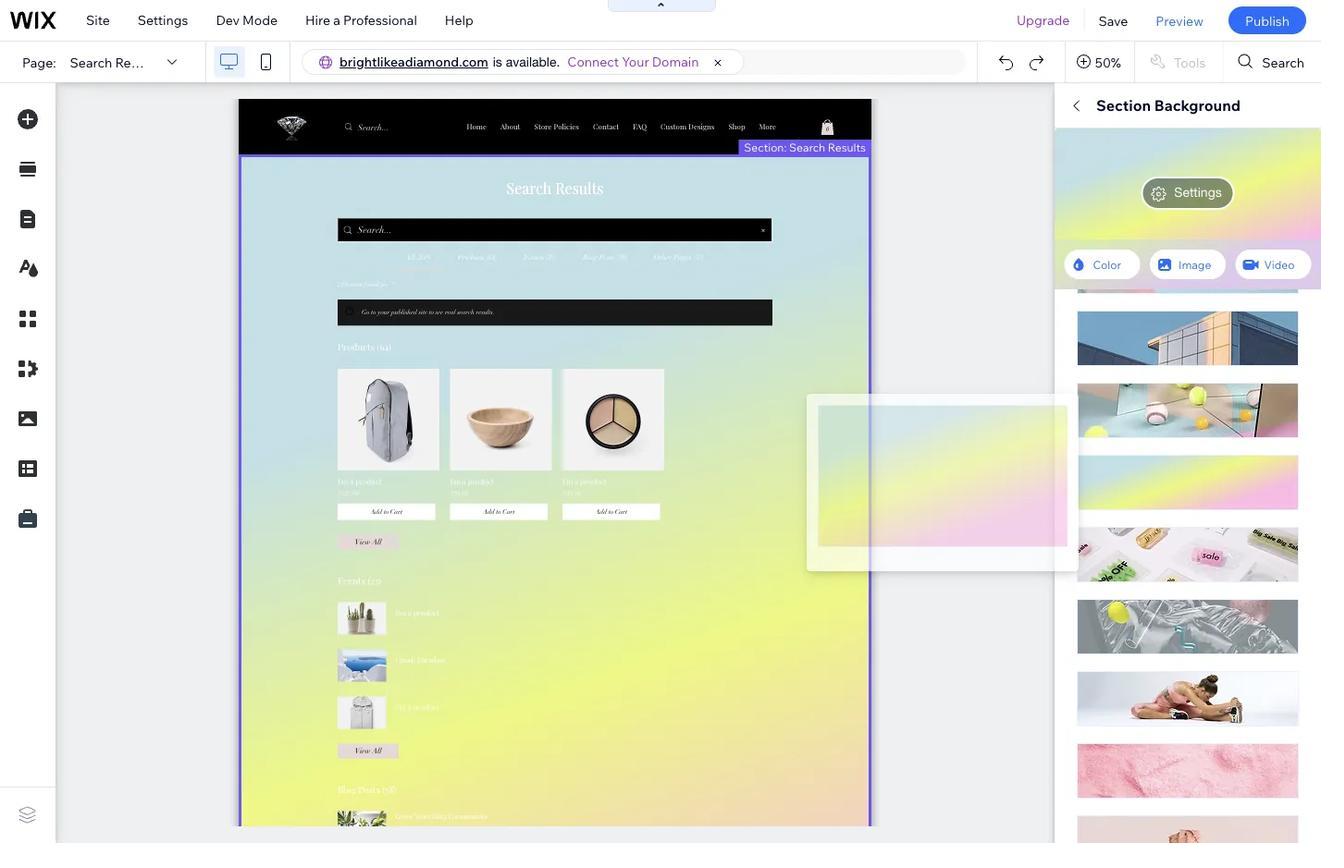 Task type: vqa. For each thing, say whether or not it's contained in the screenshot.
you
no



Task type: locate. For each thing, give the bounding box(es) containing it.
settings
[[138, 12, 188, 28], [1174, 185, 1222, 200], [1089, 571, 1133, 585]]

is available. connect your domain
[[493, 54, 699, 70]]

preview button
[[1142, 0, 1217, 41]]

background down tools
[[1154, 96, 1241, 115]]

settings down from
[[1089, 571, 1133, 585]]

1 horizontal spatial settings
[[1089, 571, 1133, 585]]

quick
[[1077, 96, 1119, 115]]

from
[[1124, 539, 1153, 556]]

title
[[1077, 303, 1103, 320], [1077, 395, 1103, 411]]

edit
[[1122, 96, 1151, 115]]

section down content
[[1077, 190, 1123, 206]]

connect
[[567, 54, 619, 70]]

professional
[[343, 12, 417, 28]]

search
[[70, 54, 112, 70], [1262, 54, 1305, 70], [789, 140, 825, 154], [1089, 340, 1137, 358], [1089, 431, 1137, 450], [1077, 491, 1119, 507], [1216, 523, 1259, 539]]

2 horizontal spatial settings
[[1174, 185, 1222, 200]]

image
[[1179, 258, 1211, 272]]

section:
[[744, 140, 787, 154]]

dashboard.
[[1186, 539, 1255, 556]]

help
[[445, 12, 473, 28]]

50% button
[[1066, 42, 1134, 82]]

results
[[115, 54, 159, 70], [828, 140, 866, 154], [1141, 340, 1191, 358], [1141, 431, 1191, 450], [1122, 491, 1166, 507], [1077, 539, 1121, 556]]

section
[[1096, 96, 1151, 115], [1077, 190, 1123, 206]]

settings left dev
[[138, 12, 188, 28]]

background down content
[[1126, 190, 1199, 206]]

0 vertical spatial background
[[1154, 96, 1241, 115]]

section: search results
[[744, 140, 866, 154]]

available.
[[506, 54, 560, 69]]

domain
[[652, 54, 699, 70]]

2 vertical spatial settings
[[1089, 571, 1133, 585]]

0 horizontal spatial settings
[[138, 12, 188, 28]]

section background down content
[[1077, 190, 1199, 206]]

site
[[86, 12, 110, 28]]

1 vertical spatial title
[[1077, 395, 1103, 411]]

1 vertical spatial background
[[1126, 190, 1199, 206]]

background
[[1154, 96, 1241, 115], [1126, 190, 1199, 206]]

hire
[[305, 12, 330, 28]]

is
[[493, 54, 502, 69]]

change
[[1211, 239, 1252, 253]]

the
[[1129, 523, 1149, 539]]

0 vertical spatial title
[[1077, 303, 1103, 320]]

settings up change button
[[1174, 185, 1222, 200]]

section background
[[1096, 96, 1241, 115], [1077, 190, 1199, 206]]

dev
[[216, 12, 240, 28]]

section background down tools button
[[1096, 96, 1241, 115]]

search results
[[70, 54, 159, 70], [1089, 340, 1191, 358], [1089, 431, 1191, 450], [1077, 491, 1166, 507]]

save
[[1099, 12, 1128, 28]]

preview
[[1156, 12, 1204, 28]]

of
[[1201, 523, 1214, 539]]

section down 50%
[[1096, 96, 1151, 115]]



Task type: describe. For each thing, give the bounding box(es) containing it.
upgrade
[[1017, 12, 1070, 28]]

mode
[[243, 12, 278, 28]]

2 title from the top
[[1077, 395, 1103, 411]]

0 vertical spatial settings
[[138, 12, 188, 28]]

search button
[[1223, 42, 1321, 82]]

settings button
[[1077, 567, 1145, 589]]

manage
[[1077, 523, 1126, 539]]

settings inside button
[[1089, 571, 1133, 585]]

content
[[1152, 523, 1199, 539]]

a
[[333, 12, 340, 28]]

publish
[[1245, 12, 1290, 28]]

search inside button
[[1262, 54, 1305, 70]]

results inside manage the content of search results from your dashboard.
[[1077, 539, 1121, 556]]

quick edit
[[1077, 96, 1151, 115]]

tools
[[1174, 54, 1206, 70]]

manage the content of search results from your dashboard.
[[1077, 523, 1259, 556]]

1 title from the top
[[1077, 303, 1103, 320]]

dev mode
[[216, 12, 278, 28]]

1 vertical spatial section
[[1077, 190, 1123, 206]]

0 vertical spatial section
[[1096, 96, 1151, 115]]

50%
[[1095, 54, 1121, 70]]

1 vertical spatial section background
[[1077, 190, 1199, 206]]

color
[[1093, 258, 1121, 272]]

content
[[1111, 144, 1160, 160]]

change button
[[1199, 235, 1264, 257]]

search inside manage the content of search results from your dashboard.
[[1216, 523, 1259, 539]]

your
[[622, 54, 649, 70]]

your
[[1156, 539, 1183, 556]]

tools button
[[1135, 42, 1223, 82]]

save button
[[1085, 0, 1142, 41]]

hire a professional
[[305, 12, 417, 28]]

brightlikeadiamond.com
[[340, 54, 488, 70]]

1 vertical spatial settings
[[1174, 185, 1222, 200]]

publish button
[[1229, 6, 1306, 34]]

0 vertical spatial section background
[[1096, 96, 1241, 115]]

layout
[[1248, 144, 1289, 160]]

video
[[1264, 258, 1295, 272]]



